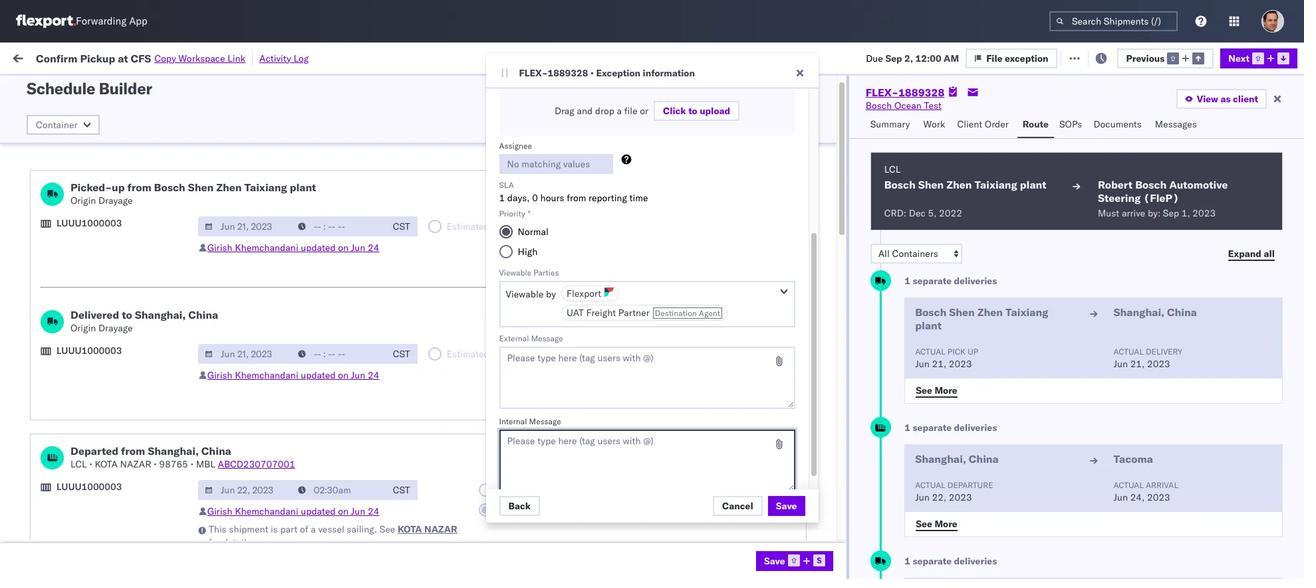Task type: vqa. For each thing, say whether or not it's contained in the screenshot.
Work_Desk Leo'S Desk - Matthew Loftus - Import Schedule Updates(3)
no



Task type: locate. For each thing, give the bounding box(es) containing it.
2 test123456 from the top
[[977, 147, 1033, 159]]

updated for delivered to shanghai, china
[[301, 370, 336, 382]]

1 vertical spatial girish
[[207, 370, 233, 382]]

4 resize handle column header from the left
[[509, 103, 525, 580]]

1 vertical spatial 1886217
[[819, 469, 859, 481]]

khemchandani down mmm d, yyyy text box
[[235, 370, 298, 382]]

0 vertical spatial new
[[625, 264, 644, 276]]

consignee button
[[618, 106, 749, 119]]

luuu1000003 for delivered to shanghai, china
[[57, 345, 122, 357]]

1 h&m - test account from the top
[[532, 323, 632, 335]]

dec
[[909, 208, 926, 219]]

--
[[977, 235, 989, 247], [977, 264, 989, 276], [977, 294, 989, 306], [625, 323, 637, 335], [625, 352, 637, 364], [977, 381, 989, 393], [977, 411, 989, 423], [977, 440, 989, 452], [977, 469, 989, 481], [977, 499, 989, 510], [977, 528, 989, 540], [977, 557, 989, 569]]

time
[[630, 192, 648, 204]]

3 khemchandani from the top
[[235, 506, 298, 518]]

upload customs clearance documents down airport
[[15, 264, 180, 276]]

1 vertical spatial sep
[[1163, 208, 1179, 219]]

pdt, left mar
[[270, 147, 291, 159]]

3 girish khemchandani updated on jun 24 button from the top
[[207, 506, 379, 518]]

girish khemchandani updated on jun 24 button
[[207, 242, 379, 254], [207, 370, 379, 382], [207, 506, 379, 518]]

client order
[[957, 118, 1009, 130]]

123
[[559, 440, 576, 452], [652, 440, 669, 452], [559, 499, 576, 510]]

upload customs clearance documents up document
[[15, 352, 180, 363]]

girish khemchandani updated on jun 24 button for departed from shanghai, china
[[207, 506, 379, 518]]

flex-1889145
[[790, 557, 859, 569]]

zhen up crd: dec 5, 2022
[[947, 178, 972, 192]]

1 fake atlas from the left
[[532, 528, 576, 540]]

bosch up angeles
[[154, 181, 185, 194]]

1 separate deliveries for bosch
[[905, 275, 997, 287]]

pdt, for am
[[270, 147, 291, 159]]

pm
[[258, 177, 273, 189]]

girish for delivered to shanghai, china
[[207, 370, 233, 382]]

Search Shipments (/) text field
[[1050, 11, 1178, 31]]

test inside 'link'
[[924, 100, 942, 112]]

save button up flex-1889144
[[768, 497, 805, 517]]

numbers left 'sops'
[[1025, 108, 1058, 118]]

container numbers
[[884, 103, 919, 124]]

1 horizontal spatial nazar
[[424, 524, 457, 536]]

workitem button
[[8, 106, 209, 119]]

confirm pickup at cfs copy workspace link
[[36, 52, 246, 65]]

actual inside actual pick up jun 21, 2023
[[915, 347, 946, 357]]

2 hlxu8034992 from the top
[[1025, 147, 1090, 159]]

more for shanghai, china
[[935, 518, 958, 530]]

1 more from the top
[[935, 385, 958, 397]]

girish down picked-up from bosch shen zhen taixiang plant origin drayage
[[207, 242, 233, 254]]

1 vertical spatial maeu22193560t3
[[977, 352, 1061, 364]]

ceau7522281, for 7:30 am pdt, mar 31, 2023
[[884, 147, 952, 159]]

angeles, for schedule pickup from los angeles, ca link associated with bosch ocean test
[[143, 205, 179, 217]]

2 deliveries from the top
[[954, 422, 997, 434]]

-- : -- -- text field
[[291, 217, 386, 237], [291, 345, 386, 364]]

file
[[624, 105, 638, 117]]

2 vertical spatial test123456
[[977, 177, 1033, 189]]

2 vertical spatial separate
[[913, 556, 952, 568]]

24
[[368, 242, 379, 254], [368, 370, 379, 382], [368, 506, 379, 518]]

1 vertical spatial separate
[[913, 422, 952, 434]]

details.
[[223, 537, 254, 549]]

2 vertical spatial girish khemchandani updated on jun 24 button
[[207, 506, 379, 518]]

pdt, for pm
[[275, 177, 296, 189]]

2 hlxu6269489, from the top
[[954, 147, 1022, 159]]

1 mmm d, yyyy text field from the top
[[198, 217, 292, 237]]

shen up 5,
[[918, 178, 944, 192]]

actual inside actual delivery jun 21, 2023
[[1114, 347, 1144, 357]]

Search Work text field
[[857, 48, 1002, 68]]

see for bosch shen zhen taixiang plant
[[916, 385, 932, 397]]

2 separate from the top
[[913, 422, 952, 434]]

2 girish khemchandani updated on jun 24 button from the top
[[207, 370, 379, 382]]

ceau7522281, down work button
[[884, 147, 952, 159]]

1 vertical spatial h&m
[[532, 352, 553, 364]]

message (0)
[[179, 52, 234, 64]]

china up mbl
[[201, 445, 231, 458]]

0 vertical spatial luuu1000003
[[57, 217, 122, 229]]

24 for picked-up from bosch shen zhen taixiang plant
[[368, 242, 379, 254]]

0 vertical spatial see more button
[[908, 381, 966, 401]]

flex-
[[519, 67, 548, 79], [866, 86, 899, 99], [790, 118, 819, 130], [790, 147, 819, 159], [790, 177, 819, 189], [790, 206, 819, 218], [790, 235, 819, 247], [790, 264, 819, 276], [790, 294, 819, 306], [790, 323, 819, 335], [790, 352, 819, 364], [790, 381, 819, 393], [790, 411, 819, 423], [790, 440, 819, 452], [790, 469, 819, 481], [790, 499, 819, 510], [790, 528, 819, 540], [790, 557, 819, 569]]

los inside schedule pickup from los angeles international airport
[[125, 228, 140, 240]]

1846748 for 7:30 am pdt, mar 31, 2023
[[819, 147, 859, 159]]

1 gaurav from the top
[[1156, 118, 1186, 130]]

ocean fcl
[[438, 118, 485, 130], [438, 147, 485, 159], [438, 177, 485, 189], [438, 206, 485, 218], [438, 264, 485, 276], [438, 294, 485, 306], [438, 323, 485, 335], [438, 352, 485, 364], [438, 381, 485, 393], [438, 440, 485, 452], [438, 469, 485, 481], [438, 499, 485, 510], [438, 528, 485, 540]]

1 -- : -- -- text field from the top
[[291, 217, 386, 237]]

MMM D, YYYY text field
[[198, 217, 292, 237], [198, 481, 292, 501]]

1857563
[[819, 235, 859, 247]]

1 khemchandani from the top
[[235, 242, 298, 254]]

luuu1000003 for departed from shanghai, china
[[57, 482, 122, 494]]

drag
[[555, 105, 575, 117]]

to right delivered
[[122, 309, 132, 322]]

save up flex-1889144
[[776, 501, 797, 513]]

ca inside button
[[160, 498, 173, 510]]

1 origin from the top
[[71, 195, 96, 207]]

workitem
[[15, 108, 49, 118]]

8 ocean fcl from the top
[[438, 352, 485, 364]]

girish khemchandani updated on jun 24 button for picked-up from bosch shen zhen taixiang plant
[[207, 242, 379, 254]]

file up mbl/mawb
[[986, 52, 1003, 64]]

1 vertical spatial 24
[[368, 370, 379, 382]]

0 horizontal spatial kota
[[95, 459, 118, 471]]

numbers down bosch ocean test 'link'
[[884, 114, 917, 124]]

flex-1846748 for 2022
[[790, 177, 859, 189]]

taixiang
[[975, 178, 1018, 192], [244, 181, 287, 194], [1006, 306, 1048, 319]]

0 vertical spatial 1886217
[[819, 440, 859, 452]]

3 cst from the top
[[393, 485, 410, 497]]

2 vertical spatial upload customs clearance documents button
[[15, 351, 180, 365]]

shanghai, inside departed from shanghai, china lcl • kota nazar • 98765 • mbl abcd230707001
[[148, 445, 199, 458]]

hlxu6269489, for 2022
[[954, 176, 1022, 188]]

1 vertical spatial luuu1000003
[[57, 345, 122, 357]]

demo down the vandelay west
[[625, 440, 650, 452]]

taixiang inside bosch shen zhen taixiang plant
[[1006, 306, 1048, 319]]

3 on from the top
[[338, 506, 349, 518]]

1 vertical spatial 1846748
[[819, 147, 859, 159]]

1 luuu1000003 from the top
[[57, 217, 122, 229]]

jun
[[351, 242, 365, 254], [915, 359, 930, 370], [1114, 359, 1128, 370], [351, 370, 365, 382], [915, 492, 930, 504], [1114, 492, 1128, 504], [351, 506, 365, 518]]

confirm delivery link for the confirm delivery button to the top
[[31, 146, 101, 159]]

bosch shen zhen taixiang plant up pick
[[915, 306, 1048, 333]]

hlxu8034992 for 2022
[[1025, 176, 1090, 188]]

schedule pickup from los angeles, ca link for fake atlas
[[31, 526, 194, 540]]

plant up actual pick up jun 21, 2023
[[915, 319, 942, 333]]

bosch down 'hours' on the top
[[532, 206, 558, 218]]

angeles, for 'confirm pickup from los angeles, ca' link
[[121, 498, 158, 510]]

bosch ocean test link
[[866, 99, 942, 112]]

see more down actual pick up jun 21, 2023
[[916, 385, 958, 397]]

confirm delivery link down complete
[[15, 439, 85, 452]]

2 origin from the top
[[71, 323, 96, 335]]

1873441 down 1857563
[[819, 264, 859, 276]]

drayage inside "delivered to shanghai, china origin drayage"
[[98, 323, 133, 335]]

khemchandani
[[235, 242, 298, 254], [235, 370, 298, 382], [235, 506, 298, 518]]

demo down internal message
[[532, 440, 556, 452]]

0 vertical spatial air
[[438, 235, 450, 247]]

client left the drag
[[532, 108, 553, 118]]

0 vertical spatial entity
[[666, 264, 691, 276]]

information
[[643, 67, 695, 79]]

see more button for bosch shen zhen taixiang plant
[[908, 381, 966, 401]]

6 ocean fcl from the top
[[438, 294, 485, 306]]

confirm delivery button down container button
[[31, 146, 101, 161]]

viewable by
[[506, 289, 556, 301]]

work button
[[918, 112, 952, 138]]

3 luuu1000003 from the top
[[57, 482, 122, 494]]

0 horizontal spatial 2022
[[329, 177, 352, 189]]

client left order
[[957, 118, 982, 130]]

shanghai, china up departure
[[915, 453, 999, 466]]

pdt, right pm
[[275, 177, 296, 189]]

see more down 22,
[[916, 518, 958, 530]]

click to upload button
[[654, 101, 740, 121]]

1 please type here (tag users with @) text field from the top
[[499, 347, 795, 410]]

confirm for the confirm delivery button to the bottom
[[15, 439, 49, 451]]

confirm for confirm pickup from los angeles, ca button
[[15, 498, 49, 510]]

1886217
[[819, 440, 859, 452], [819, 469, 859, 481], [819, 499, 859, 510]]

customs down the international on the left top of the page
[[47, 264, 85, 276]]

ca for schedule pickup from los angeles, ca link corresponding to fake atlas
[[182, 527, 194, 539]]

unknown
[[230, 206, 272, 218], [230, 235, 272, 247], [230, 352, 272, 364], [230, 381, 272, 393], [230, 411, 272, 423], [230, 440, 272, 452], [230, 469, 272, 481], [230, 499, 272, 510], [230, 528, 272, 540]]

1 vertical spatial message
[[531, 334, 563, 344]]

schedule delivery appointment button
[[31, 117, 164, 131]]

1 jawla from the top
[[1189, 118, 1212, 130]]

kota inside departed from shanghai, china lcl • kota nazar • 98765 • mbl abcd230707001
[[95, 459, 118, 471]]

24 for delivered to shanghai, china
[[368, 370, 379, 382]]

upload customs clearance documents
[[15, 264, 180, 276], [15, 322, 180, 334], [15, 352, 180, 363], [31, 410, 196, 422]]

viewable down 'viewable parties'
[[506, 289, 544, 301]]

shanghai,
[[1114, 306, 1165, 319], [135, 309, 186, 322], [148, 445, 199, 458], [915, 453, 966, 466]]

fake atlas
[[532, 528, 576, 540], [625, 528, 669, 540]]

resize handle column header
[[206, 103, 222, 580], [365, 103, 381, 580], [416, 103, 432, 580], [509, 103, 525, 580], [602, 103, 618, 580], [746, 103, 762, 580], [861, 103, 877, 580], [954, 103, 970, 580], [1134, 103, 1150, 580], [1227, 103, 1243, 580], [1270, 103, 1286, 580]]

3 girish khemchandani updated on jun 24 from the top
[[207, 506, 379, 518]]

mmm d, yyyy text field down the 'abcd230707001'
[[198, 481, 292, 501]]

view as client
[[1197, 93, 1258, 105]]

1 vertical spatial -- : -- -- text field
[[291, 345, 386, 364]]

schedule builder
[[27, 78, 152, 98]]

confirm inside button
[[15, 498, 49, 510]]

h&m down external message
[[532, 352, 553, 364]]

work,
[[141, 82, 162, 92]]

h&m - test account for flex-1874043
[[532, 323, 632, 335]]

12:00
[[916, 52, 942, 64]]

a inside this shipment is part of a vessel sailing. see kota nazar for details.
[[311, 524, 316, 536]]

0 vertical spatial 1889328
[[548, 67, 588, 79]]

cst for delivered to shanghai, china
[[393, 349, 410, 360]]

upload customs clearance documents button for flex-1874043
[[15, 322, 180, 336]]

Please type here (tag users with @) text field
[[499, 347, 795, 410], [499, 430, 795, 493]]

ca for schedule pickup from los angeles, ca link associated with bosch ocean test
[[182, 205, 194, 217]]

0 vertical spatial girish
[[207, 242, 233, 254]]

2 see more from the top
[[916, 518, 958, 530]]

file exception
[[1077, 52, 1139, 64], [986, 52, 1049, 64]]

numbers inside container numbers
[[884, 114, 917, 124]]

None text field
[[499, 154, 613, 174]]

0 vertical spatial mmm d, yyyy text field
[[198, 217, 292, 237]]

flex-1874045
[[790, 352, 859, 364]]

9 ocean fcl from the top
[[438, 381, 485, 393]]

0 vertical spatial nazar
[[120, 459, 151, 471]]

2 vertical spatial ceau7522281,
[[884, 176, 952, 188]]

jun inside actual arrival jun 24, 2023
[[1114, 492, 1128, 504]]

los for schedule pickup from los angeles, ca link associated with bosch ocean test
[[125, 205, 140, 217]]

1 vertical spatial work
[[923, 118, 945, 130]]

actual up 22,
[[915, 481, 946, 491]]

1889328 up "container numbers" button
[[899, 86, 945, 99]]

1 vertical spatial flex-1873441
[[790, 294, 859, 306]]

message up in on the top left of page
[[179, 52, 217, 64]]

0 vertical spatial 1873441
[[819, 264, 859, 276]]

origin down delivered
[[71, 323, 96, 335]]

1 girish khemchandani updated on jun 24 button from the top
[[207, 242, 379, 254]]

up right pick
[[968, 347, 979, 357]]

1 vertical spatial cst
[[393, 349, 410, 360]]

0 vertical spatial see more
[[916, 385, 958, 397]]

3 flex-1846748 from the top
[[790, 177, 859, 189]]

2 entity from the top
[[666, 294, 691, 306]]

h&m for flex-1874043
[[532, 323, 553, 335]]

actual inside actual arrival jun 24, 2023
[[1114, 481, 1144, 491]]

10 resize handle column header from the left
[[1227, 103, 1243, 580]]

MMM D, YYYY text field
[[198, 345, 292, 364]]

2 mmm d, yyyy text field from the top
[[198, 481, 292, 501]]

schedule inside 'button'
[[31, 117, 70, 129]]

2 vertical spatial flex-1846748
[[790, 177, 859, 189]]

2 jawla from the top
[[1189, 294, 1212, 306]]

girish for departed from shanghai, china
[[207, 506, 233, 518]]

2023 down delivery
[[1147, 359, 1170, 370]]

schedule pickup from los angeles, ca for vandelay
[[31, 293, 194, 305]]

13 ocean fcl from the top
[[438, 528, 485, 540]]

to right click
[[688, 105, 698, 117]]

0 vertical spatial lcl
[[884, 164, 901, 176]]

khemchandani for delivered to shanghai, china
[[235, 370, 298, 382]]

2023 inside actual pick up jun 21, 2023
[[949, 359, 972, 370]]

1 horizontal spatial fake
[[625, 528, 645, 540]]

0 horizontal spatial fake atlas
[[532, 528, 576, 540]]

flex-1846748 for 2023
[[790, 147, 859, 159]]

1 gaurav jawla from the top
[[1156, 118, 1212, 130]]

shanghai, up 98765
[[148, 445, 199, 458]]

vandelay down parties at the left top of page
[[532, 294, 570, 306]]

origin down picked-
[[71, 195, 96, 207]]

viewable for viewable by
[[506, 289, 544, 301]]

mar
[[294, 147, 311, 159]]

khemchandani up is
[[235, 506, 298, 518]]

2 vertical spatial 24
[[368, 506, 379, 518]]

nazar inside this shipment is part of a vessel sailing. see kota nazar for details.
[[424, 524, 457, 536]]

1 see more from the top
[[916, 385, 958, 397]]

clearance down 'turnover'
[[103, 410, 146, 422]]

2 see more button from the top
[[908, 515, 966, 535]]

0 vertical spatial ceau7522281,
[[884, 118, 952, 130]]

1 vertical spatial jawla
[[1189, 294, 1212, 306]]

schedule pickup from los angeles, ca button down departed
[[15, 468, 178, 483]]

luuu1000003 down delivered
[[57, 345, 122, 357]]

flex-1874043
[[790, 323, 859, 335]]

kota down departed
[[95, 459, 118, 471]]

1 test from the top
[[564, 323, 585, 335]]

client
[[532, 108, 553, 118], [957, 118, 982, 130]]

5 fcl from the top
[[468, 264, 485, 276]]

1 horizontal spatial client
[[957, 118, 982, 130]]

0 vertical spatial by:
[[48, 81, 61, 93]]

see more button down 22,
[[908, 515, 966, 535]]

2 new from the top
[[625, 294, 644, 306]]

zhen up actual pick up jun 21, 2023
[[978, 306, 1003, 319]]

message right external
[[531, 334, 563, 344]]

2 horizontal spatial shen
[[949, 306, 975, 319]]

-
[[977, 235, 983, 247], [983, 235, 989, 247], [977, 264, 983, 276], [983, 264, 989, 276], [977, 294, 983, 306], [983, 294, 989, 306], [555, 323, 561, 335], [625, 323, 631, 335], [631, 323, 637, 335], [555, 352, 561, 364], [625, 352, 631, 364], [631, 352, 637, 364], [977, 381, 983, 393], [983, 381, 989, 393], [977, 411, 983, 423], [983, 411, 989, 423], [977, 440, 983, 452], [983, 440, 989, 452], [977, 469, 983, 481], [983, 469, 989, 481], [977, 499, 983, 510], [983, 499, 989, 510], [977, 528, 983, 540], [983, 528, 989, 540], [977, 557, 983, 569], [983, 557, 989, 569]]

3 flex-1886217 from the top
[[790, 499, 859, 510]]

on
[[338, 242, 349, 254], [338, 370, 349, 382], [338, 506, 349, 518]]

flex-1846748 up flex-1847953
[[790, 177, 859, 189]]

2022 right 4,
[[329, 177, 352, 189]]

h&m right external
[[532, 323, 553, 335]]

china inside departed from shanghai, china lcl • kota nazar • 98765 • mbl abcd230707001
[[201, 445, 231, 458]]

plant left 4,
[[290, 181, 316, 194]]

see for shanghai, china
[[916, 518, 932, 530]]

0 vertical spatial message
[[179, 52, 217, 64]]

0 vertical spatial confirm delivery
[[31, 147, 101, 159]]

ceau7522281, for 11:59 pm pdt, nov 4, 2022
[[884, 176, 952, 188]]

1 inside sla 1 days, 0 hours from reporting time
[[499, 192, 505, 204]]

confirm delivery down container button
[[31, 147, 101, 159]]

2 vertical spatial deliveries
[[954, 556, 997, 568]]

tacoma
[[1114, 453, 1153, 466]]

actual left delivery
[[1114, 347, 1144, 357]]

2 vertical spatial hlxu6269489,
[[954, 176, 1022, 188]]

1 1 separate deliveries from the top
[[905, 275, 997, 287]]

appointment
[[109, 117, 164, 129]]

1873441 up 1874043 on the right bottom of the page
[[819, 294, 859, 306]]

exception up mbl/mawb numbers
[[1005, 52, 1049, 64]]

2 vertical spatial girish khemchandani updated on jun 24
[[207, 506, 379, 518]]

girish khemchandani updated on jun 24 down mmm d, yyyy text box
[[207, 370, 379, 382]]

2 test from the top
[[564, 352, 585, 364]]

bosch inside 'link'
[[866, 100, 892, 112]]

updated
[[301, 242, 336, 254], [301, 370, 336, 382], [301, 506, 336, 518]]

8 fcl from the top
[[468, 352, 485, 364]]

1 vertical spatial save button
[[756, 552, 833, 572]]

at left risk
[[265, 52, 273, 64]]

to inside button
[[688, 105, 698, 117]]

0 vertical spatial 1846748
[[819, 118, 859, 130]]

clearance down delivered
[[87, 322, 130, 334]]

2 on from the top
[[338, 370, 349, 382]]

9 unknown from the top
[[230, 528, 272, 540]]

china inside "delivered to shanghai, china origin drayage"
[[188, 309, 218, 322]]

documents inside 'button'
[[1094, 118, 1142, 130]]

new test entity
[[625, 264, 691, 276], [625, 294, 691, 306]]

luuu1000003 up the confirm pickup from los angeles, ca
[[57, 482, 122, 494]]

for left work,
[[128, 82, 139, 92]]

1 account from the top
[[587, 323, 632, 335]]

jun inside actual delivery jun 21, 2023
[[1114, 359, 1128, 370]]

2 vertical spatial updated
[[301, 506, 336, 518]]

upload customs clearance documents button
[[15, 263, 180, 278], [15, 322, 180, 336], [15, 351, 180, 365]]

2 flex-1873441 from the top
[[790, 294, 859, 306]]

1 vertical spatial mmm d, yyyy text field
[[198, 481, 292, 501]]

3 hlxu6269489, from the top
[[954, 176, 1022, 188]]

2 1846748 from the top
[[819, 147, 859, 159]]

bosch up must arrive by: sep 1, 2023
[[1135, 178, 1167, 192]]

customs for the upload customs clearance documents "button" related to flex-1874043
[[47, 322, 85, 334]]

actual left pick
[[915, 347, 946, 357]]

sailing.
[[347, 524, 377, 536]]

work
[[145, 52, 169, 64], [923, 118, 945, 130]]

see down 22,
[[916, 518, 932, 530]]

schedule pickup from los angeles, ca link for bosch ocean test
[[31, 205, 194, 218]]

0 vertical spatial viewable
[[499, 268, 532, 278]]

h&m - test account
[[532, 323, 632, 335], [532, 352, 632, 364]]

on for picked-up from bosch shen zhen taixiang plant
[[338, 242, 349, 254]]

customs down delivered
[[47, 322, 85, 334]]

ceau7522281,
[[884, 118, 952, 130], [884, 147, 952, 159], [884, 176, 952, 188]]

up inside picked-up from bosch shen zhen taixiang plant origin drayage
[[112, 181, 125, 194]]

demo right 'back'
[[532, 499, 556, 510]]

2 1 separate deliveries from the top
[[905, 422, 997, 434]]

3 1 separate deliveries from the top
[[905, 556, 997, 568]]

1 vertical spatial shanghai, china
[[915, 453, 999, 466]]

1 vertical spatial hlxu6269489,
[[954, 147, 1022, 159]]

customs
[[47, 264, 85, 276], [47, 322, 85, 334], [47, 352, 85, 363], [63, 410, 101, 422]]

ceau7522281, down bosch ocean test 'link'
[[884, 118, 952, 130]]

1 deliveries from the top
[[954, 275, 997, 287]]

forwarding
[[76, 15, 127, 28]]

1 horizontal spatial atlas
[[648, 528, 669, 540]]

jun inside "actual departure jun 22, 2023"
[[915, 492, 930, 504]]

10 ocean fcl from the top
[[438, 440, 485, 452]]

origin
[[71, 195, 96, 207], [71, 323, 96, 335]]

los for schedule pickup from los angeles, ca link corresponding to fake atlas
[[125, 527, 140, 539]]

0 vertical spatial new test entity
[[625, 264, 691, 276]]

2 girish khemchandani updated on jun 24 from the top
[[207, 370, 379, 382]]

delivery inside 'button'
[[72, 117, 107, 129]]

0 vertical spatial please type here (tag users with @) text field
[[499, 347, 795, 410]]

1846748 for 11:59 pm pdt, nov 4, 2022
[[819, 177, 859, 189]]

at left 'cfs'
[[118, 52, 128, 65]]

2 please type here (tag users with @) text field from the top
[[499, 430, 795, 493]]

bosch inside robert bosch automotive steering (flep)
[[1135, 178, 1167, 192]]

2 ceau7522281, from the top
[[884, 147, 952, 159]]

sep left '1,'
[[1163, 208, 1179, 219]]

vandelay right "internal"
[[532, 411, 570, 423]]

7:30 am pdt, mar 31, 2023
[[230, 147, 353, 159]]

clearance down airport
[[87, 264, 130, 276]]

3 upload customs clearance documents button from the top
[[15, 351, 180, 365]]

by
[[546, 289, 556, 301]]

up
[[112, 181, 125, 194], [968, 347, 979, 357]]

drayage inside picked-up from bosch shen zhen taixiang plant origin drayage
[[98, 195, 133, 207]]

reporting
[[589, 192, 627, 204]]

0 vertical spatial schedule pickup from los angeles, ca button
[[31, 175, 194, 190]]

hlxu6269489,
[[954, 118, 1022, 130], [954, 147, 1022, 159], [954, 176, 1022, 188]]

test123456 for 7:30 am pdt, mar 31, 2023
[[977, 147, 1033, 159]]

my
[[13, 48, 34, 67]]

up up schedule pickup from los angeles international airport link on the top left of the page
[[112, 181, 125, 194]]

1 cst from the top
[[393, 221, 410, 233]]

0 horizontal spatial 1889328
[[548, 67, 588, 79]]

delivery
[[1146, 347, 1183, 357]]

zhen inside picked-up from bosch shen zhen taixiang plant origin drayage
[[216, 181, 242, 194]]

actual inside "actual departure jun 22, 2023"
[[915, 481, 946, 491]]

0 vertical spatial a
[[617, 105, 622, 117]]

by: down (flep)
[[1148, 208, 1161, 219]]

1 air from the top
[[438, 235, 450, 247]]

2 atlas from the left
[[648, 528, 669, 540]]

ca
[[182, 176, 194, 188], [182, 205, 194, 217], [182, 293, 194, 305], [166, 469, 178, 481], [160, 498, 173, 510], [182, 527, 194, 539]]

flex-1873441 up flex-1874043
[[790, 294, 859, 306]]

1 21, from the left
[[932, 359, 947, 370]]

3 24 from the top
[[368, 506, 379, 518]]

1 horizontal spatial up
[[968, 347, 979, 357]]

schedule pickup from los angeles, ca for bosch ocean test
[[31, 205, 194, 217]]

back button
[[499, 497, 540, 517]]

1 vertical spatial new test entity
[[625, 294, 691, 306]]

see more for bosch shen zhen taixiang plant
[[916, 385, 958, 397]]

3 girish from the top
[[207, 506, 233, 518]]

previous button
[[1117, 48, 1214, 68]]

1 vertical spatial up
[[968, 347, 979, 357]]

1 vertical spatial account
[[587, 352, 632, 364]]

updated for departed from shanghai, china
[[301, 506, 336, 518]]

mbl
[[196, 459, 215, 471]]

fcl
[[468, 118, 485, 130], [468, 147, 485, 159], [468, 177, 485, 189], [468, 206, 485, 218], [468, 264, 485, 276], [468, 294, 485, 306], [468, 323, 485, 335], [468, 352, 485, 364], [468, 381, 485, 393], [468, 440, 485, 452], [468, 469, 485, 481], [468, 499, 485, 510], [468, 528, 485, 540]]

1 vertical spatial on
[[338, 370, 349, 382]]

from inside schedule pickup from los angeles international airport
[[103, 228, 123, 240]]

exception
[[1095, 52, 1139, 64], [1005, 52, 1049, 64]]

actual arrival jun 24, 2023
[[1114, 481, 1179, 504]]

flex-1846748 down flex id button
[[790, 147, 859, 159]]

1 vertical spatial ceau7522281,
[[884, 147, 952, 159]]

1 separate from the top
[[913, 275, 952, 287]]

flex-1889145 button
[[769, 554, 862, 572], [769, 554, 862, 572]]

5 unknown from the top
[[230, 411, 272, 423]]

5 resize handle column header from the left
[[602, 103, 618, 580]]

document
[[58, 381, 101, 393]]

2 vertical spatial ceau7522281, hlxu6269489, hlxu8034992
[[884, 176, 1090, 188]]

on for departed from shanghai, china
[[338, 506, 349, 518]]

1 horizontal spatial shen
[[918, 178, 944, 192]]

ceau7522281, hlxu6269489, hlxu8034992 for 11:59 pm pdt, nov 4, 2022
[[884, 176, 1090, 188]]

2 h&m - test account from the top
[[532, 352, 632, 364]]

0 vertical spatial work
[[145, 52, 169, 64]]

0 vertical spatial maeu22193560t3
[[977, 323, 1061, 335]]

0 vertical spatial flex-1886217
[[790, 440, 859, 452]]

please type here (tag users with @) text field down the vandelay west
[[499, 430, 795, 493]]

2 vertical spatial luuu1000003
[[57, 482, 122, 494]]

1846748
[[819, 118, 859, 130], [819, 147, 859, 159], [819, 177, 859, 189]]

3 updated from the top
[[301, 506, 336, 518]]

0
[[532, 192, 538, 204]]

2023 inside "actual departure jun 22, 2023"
[[949, 492, 972, 504]]

entity
[[666, 264, 691, 276], [666, 294, 691, 306]]

import work button
[[108, 43, 174, 72]]

2 vertical spatial message
[[529, 417, 561, 427]]

123 for confirm delivery
[[559, 440, 576, 452]]

3 test123456 from the top
[[977, 177, 1033, 189]]

1 vertical spatial viewable
[[506, 289, 544, 301]]

actual departure jun 22, 2023
[[915, 481, 993, 504]]

turnover
[[104, 381, 140, 393]]

0 horizontal spatial nazar
[[120, 459, 151, 471]]

1 horizontal spatial numbers
[[1025, 108, 1058, 118]]

1 vertical spatial see more button
[[908, 515, 966, 535]]

2 vertical spatial 1886217
[[819, 499, 859, 510]]

bosch down 'or'
[[625, 118, 651, 130]]

21, inside actual pick up jun 21, 2023
[[932, 359, 947, 370]]

3 hlxu8034992 from the top
[[1025, 176, 1090, 188]]

0 vertical spatial kota
[[95, 459, 118, 471]]

0 vertical spatial confirm delivery link
[[31, 146, 101, 159]]

customs up complete document turnover link
[[47, 352, 85, 363]]

0 horizontal spatial container
[[36, 119, 77, 131]]

1 vertical spatial drayage
[[98, 323, 133, 335]]

confirm delivery link down container button
[[31, 146, 101, 159]]

1889145
[[819, 557, 859, 569]]

shanghai, china
[[1114, 306, 1197, 319], [915, 453, 999, 466]]

shanghai, up "actual departure jun 22, 2023"
[[915, 453, 966, 466]]

0 horizontal spatial numbers
[[884, 114, 917, 124]]

2 ceau7522281, hlxu6269489, hlxu8034992 from the top
[[884, 147, 1090, 159]]

0 vertical spatial account
[[587, 323, 632, 335]]

1889328 up the drag
[[548, 67, 588, 79]]

1 vertical spatial h&m - test account
[[532, 352, 632, 364]]

see more button down actual pick up jun 21, 2023
[[908, 381, 966, 401]]

1846748 up 1847953
[[819, 177, 859, 189]]

2 upload customs clearance documents button from the top
[[15, 322, 180, 336]]

nazar inside departed from shanghai, china lcl • kota nazar • 98765 • mbl abcd230707001
[[120, 459, 151, 471]]

0 vertical spatial save button
[[768, 497, 805, 517]]

viewable for viewable parties
[[499, 268, 532, 278]]

1 horizontal spatial 1889328
[[899, 86, 945, 99]]

work inside button
[[145, 52, 169, 64]]

1 drayage from the top
[[98, 195, 133, 207]]

to inside "delivered to shanghai, china origin drayage"
[[122, 309, 132, 322]]

1 horizontal spatial fake atlas
[[625, 528, 669, 540]]

girish khemchandani updated on jun 24 button down mmm d, yyyy text box
[[207, 370, 379, 382]]

2 vertical spatial cst
[[393, 485, 410, 497]]

on for delivered to shanghai, china
[[338, 370, 349, 382]]

2 updated from the top
[[301, 370, 336, 382]]

flex-1874045 button
[[769, 349, 862, 367], [769, 349, 862, 367]]

0 vertical spatial flex-1873441
[[790, 264, 859, 276]]

1 vertical spatial girish khemchandani updated on jun 24 button
[[207, 370, 379, 382]]

1 24 from the top
[[368, 242, 379, 254]]

china up mmm d, yyyy text box
[[188, 309, 218, 322]]

more down 22,
[[935, 518, 958, 530]]

flexport. image
[[16, 15, 76, 28]]



Task type: describe. For each thing, give the bounding box(es) containing it.
3 deliveries from the top
[[954, 556, 997, 568]]

1 vertical spatial 2022
[[939, 208, 962, 219]]

see inside this shipment is part of a vessel sailing. see kota nazar for details.
[[380, 524, 395, 536]]

messages button
[[1150, 112, 1204, 138]]

separate for bosch
[[913, 275, 952, 287]]

customs down complete document turnover "button"
[[63, 410, 101, 422]]

shanghai, up delivery
[[1114, 306, 1165, 319]]

4 ocean fcl from the top
[[438, 206, 485, 218]]

-- : -- -- text field for picked-up from bosch shen zhen taixiang plant
[[291, 217, 386, 237]]

summary button
[[865, 112, 918, 138]]

1847953
[[819, 206, 859, 218]]

5 ocean fcl from the top
[[438, 264, 485, 276]]

client for client name
[[532, 108, 553, 118]]

0 horizontal spatial file
[[986, 52, 1003, 64]]

viewable parties
[[499, 268, 559, 278]]

2 fake from the left
[[625, 528, 645, 540]]

8 resize handle column header from the left
[[954, 103, 970, 580]]

departure
[[948, 481, 993, 491]]

actual for jun
[[915, 347, 946, 357]]

1 ceau7522281, hlxu6269489, hlxu8034992 from the top
[[884, 118, 1090, 130]]

builder
[[99, 78, 152, 98]]

up inside actual pick up jun 21, 2023
[[968, 347, 979, 357]]

• down departed
[[89, 459, 92, 471]]

-- : -- -- text field
[[291, 481, 386, 501]]

forwarding app
[[76, 15, 147, 28]]

12 fcl from the top
[[468, 499, 485, 510]]

flexport button
[[561, 286, 619, 302]]

1 horizontal spatial file
[[1077, 52, 1093, 64]]

0 horizontal spatial sep
[[886, 52, 902, 64]]

steering
[[1098, 192, 1141, 205]]

luuu1000003 for picked-up from bosch shen zhen taixiang plant
[[57, 217, 122, 229]]

container for container numbers
[[884, 103, 919, 113]]

1 horizontal spatial zhen
[[947, 178, 972, 192]]

due sep 2, 12:00 am
[[866, 52, 959, 64]]

ceau7522281, hlxu6269489, hlxu8034992 for 7:30 am pdt, mar 31, 2023
[[884, 147, 1090, 159]]

this shipment is part of a vessel sailing. see kota nazar for details.
[[209, 524, 457, 549]]

pickup inside schedule pickup from los angeles international airport
[[72, 228, 101, 240]]

container for container
[[36, 119, 77, 131]]

international
[[31, 241, 85, 253]]

2 ocean fcl from the top
[[438, 147, 485, 159]]

actual for 24,
[[1114, 481, 1144, 491]]

mmm d, yyyy text field for bosch
[[198, 217, 292, 237]]

customs for the upload customs clearance documents "button" associated with flex-1874045
[[47, 352, 85, 363]]

forwarding app link
[[16, 15, 147, 28]]

1 fake from the left
[[532, 528, 552, 540]]

hlxu8034992 for 2023
[[1025, 147, 1090, 159]]

24,
[[1131, 492, 1145, 504]]

view
[[1197, 93, 1218, 105]]

ac
[[532, 235, 544, 247]]

maeu22193560t3 for flex-1874043
[[977, 323, 1061, 335]]

1 flex-1846748 from the top
[[790, 118, 859, 130]]

see more for shanghai, china
[[916, 518, 958, 530]]

2 1886217 from the top
[[819, 469, 859, 481]]

upload customs clearance documents down 'turnover'
[[31, 410, 196, 422]]

9 resize handle column header from the left
[[1134, 103, 1150, 580]]

origin inside "delivered to shanghai, china origin drayage"
[[71, 323, 96, 335]]

account for flex-1874045
[[587, 352, 632, 364]]

previous
[[1126, 52, 1165, 64]]

0 vertical spatial save
[[776, 501, 797, 513]]

ca for schedule pickup from los angeles, ca link associated with vandelay
[[182, 293, 194, 305]]

ocean inside 'link'
[[895, 100, 922, 112]]

demo for confirm pickup from los angeles, ca
[[532, 499, 556, 510]]

work inside button
[[923, 118, 945, 130]]

bosch up 'hours' on the top
[[532, 177, 558, 189]]

1 1873441 from the top
[[819, 264, 859, 276]]

test for flex-1874045
[[564, 352, 585, 364]]

flex-1857563
[[790, 235, 859, 247]]

demo 123 down the vandelay west
[[625, 440, 669, 452]]

• left mbl
[[190, 459, 194, 471]]

confirm delivery link for the confirm delivery button to the bottom
[[15, 439, 85, 452]]

angeles, for schedule pickup from los angeles, ca link associated with vandelay
[[143, 293, 179, 305]]

0 horizontal spatial exception
[[1005, 52, 1049, 64]]

flex-1884372
[[790, 381, 859, 393]]

2023 right '1,'
[[1193, 208, 1216, 219]]

numbers for mbl/mawb numbers
[[1025, 108, 1058, 118]]

my work
[[13, 48, 72, 67]]

container button
[[27, 115, 100, 135]]

1 horizontal spatial lcl
[[884, 164, 901, 176]]

message for internal message
[[529, 417, 561, 427]]

123 for confirm pickup from los angeles, ca
[[559, 499, 576, 510]]

bosch up actual pick up jun 21, 2023
[[915, 306, 947, 319]]

back
[[508, 501, 531, 513]]

1 new test entity from the top
[[625, 264, 691, 276]]

shanghai, inside "delivered to shanghai, china origin drayage"
[[135, 309, 186, 322]]

1 new from the top
[[625, 264, 644, 276]]

1886217 for confirm delivery
[[819, 440, 859, 452]]

actual pick up jun 21, 2023
[[915, 347, 979, 370]]

deliveries for china
[[954, 422, 997, 434]]

from inside picked-up from bosch shen zhen taixiang plant origin drayage
[[127, 181, 151, 194]]

girish khemchandani updated on jun 24 button for delivered to shanghai, china
[[207, 370, 379, 382]]

schedule pickup from los angeles international airport
[[31, 228, 176, 253]]

and
[[577, 105, 593, 117]]

cst for picked-up from bosch shen zhen taixiang plant
[[393, 221, 410, 233]]

7 ocean fcl from the top
[[438, 323, 485, 335]]

customs for first the upload customs clearance documents "button"
[[47, 264, 85, 276]]

2 horizontal spatial plant
[[1020, 178, 1047, 192]]

girish khemchandani updated on jun 24 for picked-up from bosch shen zhen taixiang plant
[[207, 242, 379, 254]]

6 fcl from the top
[[468, 294, 485, 306]]

expand all
[[1228, 248, 1275, 260]]

picked-up from bosch shen zhen taixiang plant origin drayage
[[71, 181, 316, 207]]

client name button
[[525, 106, 605, 119]]

kota inside this shipment is part of a vessel sailing. see kota nazar for details.
[[398, 524, 422, 536]]

0 horizontal spatial file exception
[[986, 52, 1049, 64]]

bosch up crd:
[[884, 178, 916, 192]]

2 vertical spatial delivery
[[51, 439, 85, 451]]

3 fcl from the top
[[468, 177, 485, 189]]

1 horizontal spatial a
[[617, 105, 622, 117]]

1 horizontal spatial shanghai, china
[[1114, 306, 1197, 319]]

hlxu6269489, for 2023
[[954, 147, 1022, 159]]

test123456 for 11:59 pm pdt, nov 4, 2022
[[977, 177, 1033, 189]]

3 unknown from the top
[[230, 352, 272, 364]]

2 unknown from the top
[[230, 235, 272, 247]]

actual for 22,
[[915, 481, 946, 491]]

schedule inside schedule pickup from los angeles international airport
[[31, 228, 70, 240]]

0 horizontal spatial am
[[253, 147, 268, 159]]

lock
[[553, 115, 574, 127]]

please type here (tag users with @) text field for internal message
[[499, 430, 795, 493]]

bosch down the drag
[[532, 118, 558, 130]]

parties
[[534, 268, 559, 278]]

numbers for container numbers
[[884, 114, 917, 124]]

1 vertical spatial delivery
[[67, 147, 101, 159]]

h&m for flex-1874045
[[532, 352, 553, 364]]

jun inside actual pick up jun 21, 2023
[[915, 359, 930, 370]]

message for external message
[[531, 334, 563, 344]]

flexport
[[567, 288, 601, 300]]

copy workspace link button
[[154, 52, 246, 64]]

11:59
[[230, 177, 256, 189]]

2 resize handle column header from the left
[[365, 103, 381, 580]]

1 horizontal spatial exception
[[1095, 52, 1139, 64]]

los for schedule pickup from los angeles international airport link on the top left of the page
[[125, 228, 140, 240]]

1 flex-1873441 from the top
[[790, 264, 859, 276]]

cfs
[[131, 52, 151, 65]]

los for schedule pickup from los angeles, ca link associated with vandelay
[[125, 293, 140, 305]]

freight
[[586, 307, 616, 319]]

sops button
[[1054, 112, 1088, 138]]

:
[[96, 82, 99, 92]]

1 upload customs clearance documents button from the top
[[15, 263, 180, 278]]

1 resize handle column header from the left
[[206, 103, 222, 580]]

import
[[113, 52, 143, 64]]

cst for departed from shanghai, china
[[393, 485, 410, 497]]

7 resize handle column header from the left
[[861, 103, 877, 580]]

1 vertical spatial confirm delivery button
[[15, 439, 85, 453]]

agent
[[699, 309, 720, 319]]

1 test123456 from the top
[[977, 118, 1033, 130]]

• left 98765
[[154, 459, 157, 471]]

1889328 for flex-1889328
[[899, 86, 945, 99]]

vandelay west
[[625, 411, 687, 423]]

plant inside picked-up from bosch shen zhen taixiang plant origin drayage
[[290, 181, 316, 194]]

9 fcl from the top
[[468, 381, 485, 393]]

jawla for --
[[1189, 294, 1212, 306]]

1 hlxu6269489, from the top
[[954, 118, 1022, 130]]

h&m - test account for flex-1874045
[[532, 352, 632, 364]]

schedule pickup from los angeles, ca for fake atlas
[[31, 527, 194, 539]]

2 fake atlas from the left
[[625, 528, 669, 540]]

11 ocean fcl from the top
[[438, 469, 485, 481]]

clearance up 'turnover'
[[87, 352, 130, 363]]

china up departure
[[969, 453, 999, 466]]

2 new test entity from the top
[[625, 294, 691, 306]]

13 fcl from the top
[[468, 528, 485, 540]]

view as client button
[[1176, 89, 1267, 109]]

5,
[[928, 208, 937, 219]]

1 horizontal spatial am
[[944, 52, 959, 64]]

to for upload
[[688, 105, 698, 117]]

flex-1886217 for confirm delivery
[[790, 440, 859, 452]]

ready
[[102, 82, 126, 92]]

operator
[[1156, 108, 1189, 118]]

client for client order
[[957, 118, 982, 130]]

lcl inside departed from shanghai, china lcl • kota nazar • 98765 • mbl abcd230707001
[[71, 459, 87, 471]]

due
[[866, 52, 883, 64]]

complete document turnover link
[[15, 380, 140, 393]]

west
[[666, 411, 687, 423]]

24 for departed from shanghai, china
[[368, 506, 379, 518]]

destination
[[655, 309, 697, 319]]

2 1873441 from the top
[[819, 294, 859, 306]]

-- : -- -- text field for delivered to shanghai, china
[[291, 345, 386, 364]]

12 ocean fcl from the top
[[438, 499, 485, 510]]

updated for picked-up from bosch shen zhen taixiang plant
[[301, 242, 336, 254]]

departed
[[71, 445, 118, 458]]

robert bosch automotive steering (flep)
[[1098, 178, 1228, 205]]

id
[[787, 108, 795, 118]]

10 fcl from the top
[[468, 440, 485, 452]]

1 unknown from the top
[[230, 206, 272, 218]]

7 unknown from the top
[[230, 469, 272, 481]]

from inside departed from shanghai, china lcl • kota nazar • 98765 • mbl abcd230707001
[[121, 445, 145, 458]]

0 horizontal spatial shanghai, china
[[915, 453, 999, 466]]

ram
[[547, 235, 566, 247]]

0 vertical spatial confirm delivery button
[[31, 146, 101, 161]]

1 1846748 from the top
[[819, 118, 859, 130]]

filtered
[[13, 81, 46, 93]]

from inside sla 1 days, 0 hours from reporting time
[[567, 192, 586, 204]]

part
[[280, 524, 298, 536]]

2023 inside actual arrival jun 24, 2023
[[1147, 492, 1170, 504]]

123 down the vandelay west
[[652, 440, 669, 452]]

1884372
[[819, 381, 859, 393]]

partner
[[618, 307, 650, 319]]

khemchandani for departed from shanghai, china
[[235, 506, 298, 518]]

for inside this shipment is part of a vessel sailing. see kota nazar for details.
[[209, 537, 220, 549]]

1 hlxu8034992 from the top
[[1025, 118, 1090, 130]]

china up delivery
[[1167, 306, 1197, 319]]

1 vertical spatial confirm delivery
[[15, 439, 85, 451]]

1 ocean fcl from the top
[[438, 118, 485, 130]]

flex-1886217 for confirm pickup from los angeles, ca
[[790, 499, 859, 510]]

1 horizontal spatial by:
[[1148, 208, 1161, 219]]

6 unknown from the top
[[230, 440, 272, 452]]

khemchandani for picked-up from bosch shen zhen taixiang plant
[[235, 242, 298, 254]]

21, inside actual delivery jun 21, 2023
[[1131, 359, 1145, 370]]

maeu22193560t3 for flex-1874045
[[977, 352, 1061, 364]]

1 vertical spatial schedule pickup from los angeles, ca button
[[15, 468, 178, 483]]

1 ceau7522281, from the top
[[884, 118, 952, 130]]

taixiang inside picked-up from bosch shen zhen taixiang plant origin drayage
[[244, 181, 287, 194]]

confirm for the confirm delivery button to the top
[[31, 147, 65, 159]]

vandelay left west
[[625, 411, 663, 423]]

log
[[294, 52, 309, 64]]

uat
[[567, 307, 584, 319]]

shen inside picked-up from bosch shen zhen taixiang plant origin drayage
[[188, 181, 214, 194]]

*
[[528, 209, 531, 219]]

4 fcl from the top
[[468, 206, 485, 218]]

progress
[[208, 82, 242, 92]]

angeles, for schedule pickup from los angeles, ca link corresponding to fake atlas
[[143, 527, 179, 539]]

1 separate deliveries for shanghai,
[[905, 422, 997, 434]]

3 ocean fcl from the top
[[438, 177, 485, 189]]

more for bosch shen zhen taixiang plant
[[935, 385, 958, 397]]

flex-1847953
[[790, 206, 859, 218]]

0 horizontal spatial by:
[[48, 81, 61, 93]]

8 unknown from the top
[[230, 499, 272, 510]]

ca for 'confirm pickup from los angeles, ca' link
[[160, 498, 173, 510]]

status
[[73, 82, 96, 92]]

client name
[[532, 108, 576, 118]]

or
[[640, 105, 649, 117]]

next button
[[1221, 48, 1298, 68]]

bosch down consignee
[[625, 147, 651, 159]]

6 resize handle column header from the left
[[746, 103, 762, 580]]

1 horizontal spatial plant
[[915, 319, 942, 333]]

3 separate from the top
[[913, 556, 952, 568]]

98765
[[159, 459, 188, 471]]

girish khemchandani updated on jun 24 for delivered to shanghai, china
[[207, 370, 379, 382]]

high
[[518, 246, 538, 258]]

bosch down lock
[[532, 147, 558, 159]]

actual for 21,
[[1114, 347, 1144, 357]]

gaurav for test123456
[[1156, 118, 1186, 130]]

click to upload
[[663, 105, 730, 117]]

arrive
[[1122, 208, 1146, 219]]

1 horizontal spatial file exception
[[1077, 52, 1139, 64]]

2023 right 31,
[[330, 147, 353, 159]]

1886217 for confirm pickup from los angeles, ca
[[819, 499, 859, 510]]

flex-1889328
[[866, 86, 945, 99]]

airport
[[87, 241, 116, 253]]

to for shanghai,
[[122, 309, 132, 322]]

1 vertical spatial bosch shen zhen taixiang plant
[[915, 306, 1048, 333]]

1 vertical spatial save
[[764, 556, 785, 568]]

upload customs clearance documents button for flex-1874045
[[15, 351, 180, 365]]

• left exception
[[590, 67, 594, 79]]

upload customs clearance documents down delivered
[[15, 322, 180, 334]]

gaurav for --
[[1156, 294, 1186, 306]]

days,
[[507, 192, 530, 204]]

los for 'confirm pickup from los angeles, ca' link
[[104, 498, 119, 510]]

air for ac ram
[[438, 235, 450, 247]]

route button
[[1017, 112, 1054, 138]]

11 resize handle column header from the left
[[1270, 103, 1286, 580]]

(flep)
[[1144, 192, 1179, 205]]

bosch inside picked-up from bosch shen zhen taixiang plant origin drayage
[[154, 181, 185, 194]]

lock schedule
[[553, 115, 615, 127]]

vessel
[[318, 524, 344, 536]]

2 flex-1886217 from the top
[[790, 469, 859, 481]]

actions
[[1251, 108, 1279, 118]]

7 fcl from the top
[[468, 323, 485, 335]]

link
[[228, 52, 246, 64]]

1 fcl from the top
[[468, 118, 485, 130]]

3 resize handle column header from the left
[[416, 103, 432, 580]]

ac ram
[[532, 235, 566, 247]]

0 vertical spatial bosch shen zhen taixiang plant
[[884, 178, 1047, 192]]

air for vandelay
[[438, 411, 450, 423]]

automotive
[[1169, 178, 1228, 192]]

1 entity from the top
[[666, 264, 691, 276]]

action
[[1258, 52, 1287, 64]]

2 horizontal spatial zhen
[[978, 306, 1003, 319]]

2 at from the left
[[265, 52, 273, 64]]

girish for picked-up from bosch shen zhen taixiang plant
[[207, 242, 233, 254]]

1889328 for flex-1889328 • exception information
[[548, 67, 588, 79]]

batch action
[[1229, 52, 1287, 64]]

origin inside picked-up from bosch shen zhen taixiang plant origin drayage
[[71, 195, 96, 207]]

demo 123 for confirm delivery
[[532, 440, 576, 452]]

abcd230707001
[[218, 459, 295, 471]]

11 fcl from the top
[[468, 469, 485, 481]]

angeles
[[143, 228, 176, 240]]

demo for confirm delivery
[[532, 440, 556, 452]]

test for flex-1874043
[[564, 323, 585, 335]]

gaurav jawla for --
[[1156, 294, 1212, 306]]

consignee
[[625, 108, 663, 118]]

1 atlas from the left
[[554, 528, 576, 540]]

see more button for shanghai, china
[[908, 515, 966, 535]]

22,
[[932, 492, 947, 504]]

1 horizontal spatial sep
[[1163, 208, 1179, 219]]

vandelay up by
[[532, 264, 570, 276]]

2023 inside actual delivery jun 21, 2023
[[1147, 359, 1170, 370]]

2 fcl from the top
[[468, 147, 485, 159]]

1 at from the left
[[118, 52, 128, 65]]

crd: dec 5, 2022
[[884, 208, 962, 219]]

4 unknown from the top
[[230, 381, 272, 393]]

drag and drop a file or
[[555, 105, 649, 117]]

girish khemchandani updated on jun 24 for departed from shanghai, china
[[207, 506, 379, 518]]

0 vertical spatial for
[[128, 82, 139, 92]]



